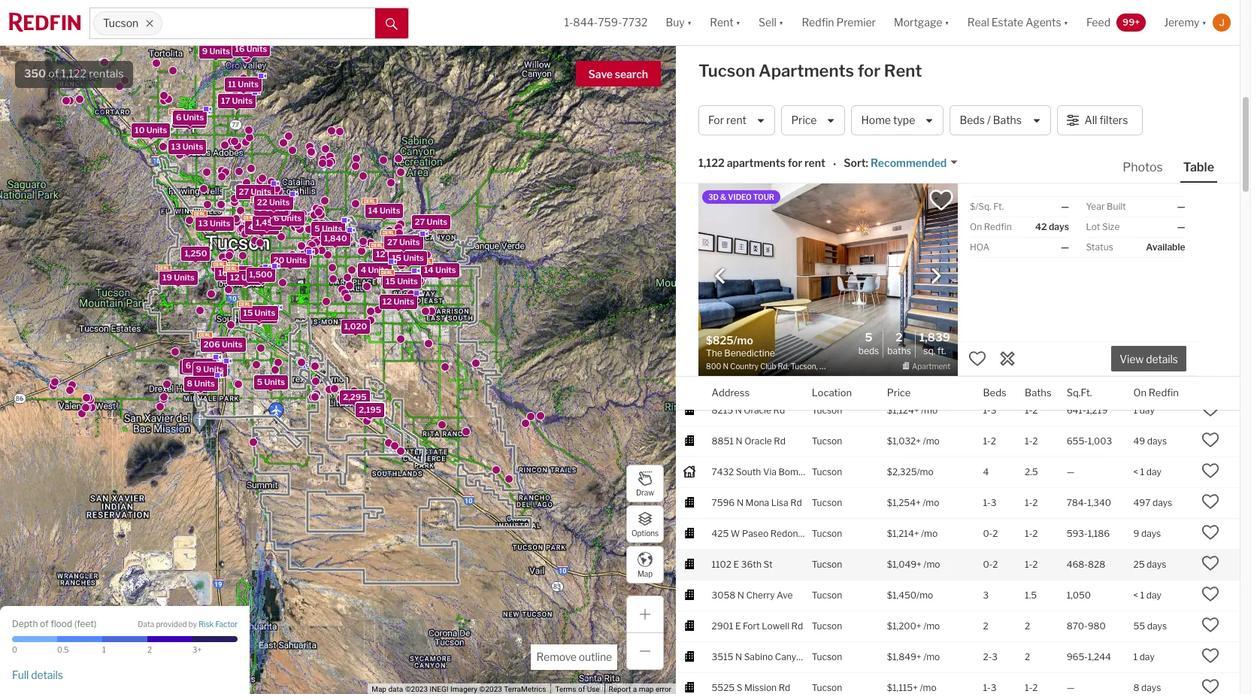 Task type: vqa. For each thing, say whether or not it's contained in the screenshot.


Task type: describe. For each thing, give the bounding box(es) containing it.
1 horizontal spatial 13
[[198, 218, 208, 229]]

days left table
[[1146, 158, 1166, 169]]

outline
[[579, 651, 612, 664]]

1,450
[[255, 217, 278, 228]]

rd up 8851 n oracle rd
[[774, 405, 786, 416]]

2 inside 2 baths
[[896, 331, 903, 345]]

0 vertical spatial price button
[[782, 105, 846, 135]]

635-
[[1067, 374, 1088, 385]]

canyon
[[776, 651, 808, 663]]

use
[[587, 685, 600, 694]]

view details
[[1120, 353, 1179, 366]]

mortgage
[[895, 16, 943, 29]]

42
[[1036, 221, 1048, 232]]

8 for 8 days
[[1134, 682, 1140, 693]]

< for 1,050
[[1134, 590, 1139, 601]]

2 vertical spatial 12
[[382, 296, 392, 307]]

$1,255+
[[888, 158, 921, 169]]

tucson for 6280 s campbell ave
[[812, 312, 843, 323]]

speedway for 7401
[[743, 158, 787, 169]]

aerie
[[746, 374, 768, 385]]

1 vertical spatial 17
[[256, 202, 265, 213]]

3 for $1,325+ /mo
[[993, 34, 999, 46]]

/mo for 7432 south via bombachas
[[918, 466, 934, 477]]

favorite this home image for < 1 day
[[1203, 462, 1221, 480]]

days for 1,340
[[1153, 497, 1173, 508]]

3 for $1,254+ /mo
[[991, 497, 997, 508]]

1-3 for 491-
[[984, 127, 997, 138]]

redfin premier button
[[793, 0, 886, 45]]

1,122 apartments for rent •
[[699, 157, 837, 171]]

n for 8215
[[736, 405, 742, 416]]

report a map error link
[[609, 685, 672, 694]]

593-1,186
[[1067, 528, 1111, 539]]

google image
[[4, 675, 53, 694]]

$/sq. ft.
[[971, 201, 1005, 212]]

oracle for 8851
[[745, 435, 773, 447]]

view details link
[[1112, 345, 1187, 372]]

0 vertical spatial 1,122
[[61, 67, 87, 81]]

0 vertical spatial 17
[[221, 96, 230, 106]]

/mo for 8851 n oracle rd
[[924, 435, 940, 447]]

1 vertical spatial 4 units
[[361, 265, 389, 276]]

1 vertical spatial 13 units
[[198, 218, 230, 229]]

— down 965-
[[1067, 682, 1075, 693]]

x-out this home image
[[999, 350, 1017, 368]]

1 vertical spatial 5 units
[[257, 377, 285, 387]]

tucson for 7432 south via bombachas
[[812, 466, 843, 477]]

641-1,219
[[1067, 405, 1109, 416]]

0- for $1,049+ /mo
[[984, 559, 993, 570]]

1102 e 36th st
[[712, 559, 773, 570]]

blvd for 7401 e speedway blvd tucson
[[789, 158, 808, 169]]

santa
[[768, 34, 793, 46]]

3d
[[709, 193, 719, 202]]

days for 1,146
[[1142, 34, 1162, 46]]

0 vertical spatial on redfin
[[971, 221, 1013, 232]]

3 inside map region
[[384, 274, 389, 284]]

491-1,430
[[1067, 127, 1111, 138]]

1 vertical spatial beds
[[859, 345, 880, 357]]

$1,325+ for 6280 s campbell ave
[[888, 312, 921, 323]]

1,335
[[1088, 189, 1112, 200]]

25 days
[[1134, 559, 1167, 570]]

favorite this home image for 497 days
[[1203, 493, 1221, 511]]

favorite this home image for 593-1,186
[[1203, 523, 1221, 541]]

$1,300+
[[888, 127, 922, 138]]

1 vertical spatial redfin
[[985, 221, 1013, 232]]

1 horizontal spatial 16
[[235, 43, 244, 54]]

2 vertical spatial 6 units
[[185, 360, 213, 371]]

480-
[[1067, 34, 1089, 46]]

$1,265+ /mo
[[888, 65, 940, 76]]

491-
[[1067, 127, 1087, 138]]

1-844-759-7732 link
[[565, 16, 648, 29]]

< for 635-1,244
[[1134, 374, 1139, 385]]

tucson for 6887 s martlet dr
[[812, 96, 843, 107]]

filters
[[1100, 114, 1129, 127]]

< 1 day for —
[[1134, 466, 1162, 477]]

$1,849+ /mo
[[888, 651, 941, 663]]

7414
[[712, 343, 733, 354]]

south for 7414
[[735, 343, 761, 354]]

0 vertical spatial 15 units
[[392, 253, 424, 263]]

0 vertical spatial 12 units
[[376, 249, 408, 260]]

$/sq.
[[971, 201, 992, 212]]

photo of 800 n country club rd, tucson, az 85716 image
[[699, 184, 959, 376]]

rent inside dropdown button
[[710, 16, 734, 29]]

2 vertical spatial 17
[[183, 362, 192, 373]]

55 days
[[1134, 620, 1168, 632]]

< 1 day for 2,889
[[1134, 96, 1162, 107]]

2 vertical spatial 17 units
[[183, 362, 214, 373]]

8851 n oracle rd
[[712, 435, 786, 447]]

3 for $1,115+ /mo
[[991, 682, 997, 693]]

imagery
[[451, 685, 478, 694]]

ft. inside 1,839 sq. ft.
[[938, 345, 947, 357]]

4 for 7432 south via bombachas
[[984, 466, 990, 477]]

day up the 8 days
[[1140, 651, 1156, 663]]

apartments
[[727, 157, 786, 170]]

41 days
[[1134, 158, 1166, 169]]

sort
[[844, 157, 866, 170]]

5 left 1,840
[[314, 224, 320, 234]]

sort :
[[844, 157, 869, 170]]

3 for $1,300+ /mo
[[991, 127, 997, 138]]

9 units right 10 units
[[175, 115, 203, 126]]

tucson for 350 e congress st
[[812, 127, 843, 138]]

▾ for jeremy ▾
[[1203, 16, 1208, 29]]

provided
[[156, 620, 187, 629]]

784-
[[1067, 497, 1088, 508]]

buy ▾
[[666, 16, 692, 29]]

remove
[[537, 651, 577, 664]]

cherry
[[747, 590, 775, 601]]

14 units right 3 units
[[424, 265, 456, 276]]

factor
[[215, 620, 238, 629]]

9 units up the 8 units
[[196, 364, 224, 375]]

buy
[[666, 16, 685, 29]]

9 units up 1,450
[[257, 203, 285, 214]]

759-
[[598, 16, 622, 29]]

1 vertical spatial 6 units
[[273, 213, 302, 223]]

$1,049+ /mo
[[888, 559, 941, 570]]

full
[[12, 669, 29, 681]]

0 vertical spatial on
[[971, 221, 983, 232]]

$1,200+ /mo
[[888, 620, 941, 632]]

days for 1,186
[[1142, 528, 1162, 539]]

$1,274+
[[888, 374, 921, 385]]

/mo for 6887 s martlet dr
[[918, 96, 934, 107]]

1 for 20 s stone ave
[[1141, 250, 1145, 262]]

e for 36th
[[734, 559, 740, 570]]

0 vertical spatial 12
[[376, 249, 385, 260]]

42 days
[[1036, 221, 1070, 232]]

map for map
[[638, 569, 653, 578]]

days for 980
[[1148, 620, 1168, 632]]

remove tucson image
[[145, 19, 154, 28]]

favorite this home image for 965-1,244
[[1203, 647, 1221, 665]]

— for $/sq. ft.
[[1062, 201, 1070, 212]]

< for —
[[1134, 466, 1139, 477]]

location button
[[812, 376, 853, 410]]

1 vertical spatial baths
[[888, 345, 912, 357]]

0 horizontal spatial 4 units
[[248, 222, 276, 232]]

0 horizontal spatial redfin
[[802, 16, 835, 29]]

3+
[[193, 646, 202, 655]]

0 horizontal spatial price
[[792, 114, 817, 127]]

1 horizontal spatial ft.
[[994, 201, 1005, 212]]

map for map data ©2023 inegi  imagery ©2023 terrametrics
[[372, 685, 387, 694]]

$1,300+ /mo
[[888, 127, 941, 138]]

7401 e speedway blvd tucson
[[712, 158, 843, 169]]

14 units down 1,450
[[224, 270, 256, 281]]

$1,325+ /mo for 7374 n mona lisa rd
[[888, 281, 940, 292]]

st for 1102 e 36th st
[[764, 559, 773, 570]]

favorite this home image for 468-828
[[1203, 554, 1221, 572]]

< 1 day for 700-1,301
[[1134, 250, 1162, 262]]

recommended
[[871, 157, 948, 170]]

$1,260+ /mo
[[888, 189, 940, 200]]

1 vertical spatial 16 units
[[218, 268, 250, 279]]

0 vertical spatial 13 units
[[171, 141, 203, 152]]

870-980
[[1067, 620, 1107, 632]]

0- for $1,214+ /mo
[[984, 528, 993, 539]]

lisa for 7374 n mona lisa rd
[[771, 281, 788, 292]]

/mo for 6280 s campbell ave
[[923, 312, 940, 323]]

1 vertical spatial 15 units
[[386, 276, 418, 287]]

965-
[[1067, 651, 1089, 663]]

5 right the 8 units
[[257, 377, 262, 387]]

day right view
[[1147, 343, 1162, 354]]

99+
[[1123, 16, 1141, 28]]

1 horizontal spatial price button
[[888, 376, 911, 410]]

1,301
[[1089, 250, 1111, 262]]

6280
[[712, 312, 736, 323]]

0 horizontal spatial 16
[[218, 268, 228, 279]]

2 2,325 from the top
[[358, 405, 382, 415]]

1 horizontal spatial 17 units
[[221, 96, 252, 106]]

$783+
[[888, 219, 915, 231]]

tucson for 3058 n cherry ave
[[812, 590, 843, 601]]

oracle for 8215
[[744, 405, 772, 416]]

3d & video tour
[[709, 193, 775, 202]]

map region
[[0, 0, 684, 694]]

350 of 1,122 rentals
[[24, 67, 124, 81]]

shannon
[[732, 65, 769, 76]]

n for 7596
[[737, 497, 744, 508]]

w for paseo
[[731, 528, 741, 539]]

terms of use link
[[556, 685, 600, 694]]

2 vertical spatial 15
[[243, 308, 253, 319]]

rd right 'shannon'
[[771, 65, 783, 76]]

campbell
[[745, 312, 785, 323]]

details for view details
[[1147, 353, 1179, 366]]

5 days
[[1134, 34, 1162, 46]]

2.5 for 2,889
[[1026, 96, 1039, 107]]

address button
[[712, 376, 750, 410]]

a
[[633, 685, 637, 694]]

rent inside button
[[727, 114, 747, 127]]

9 units up 11
[[202, 46, 230, 57]]

1-3 for 780-
[[984, 189, 997, 200]]

$1,254+
[[888, 497, 921, 508]]

▾ for mortgage ▾
[[945, 16, 950, 29]]

350 for 350 e congress st
[[712, 127, 730, 138]]

2 horizontal spatial redfin
[[1150, 386, 1180, 398]]

$1,325+ for 7374 n mona lisa rd
[[888, 281, 921, 292]]

1-3 for 635-
[[984, 374, 997, 385]]

— for year built
[[1178, 201, 1186, 212]]

sabino
[[745, 651, 774, 663]]

350 for 350 of 1,122 rentals
[[24, 67, 46, 81]]

favorite this home image for 55 days
[[1203, 616, 1221, 634]]

655-
[[1067, 435, 1089, 447]]

$1,325+ /mo for 6280 s campbell ave
[[888, 312, 940, 323]]

next button image
[[929, 268, 944, 283]]

526-863
[[1067, 219, 1106, 231]]

— for hoa
[[1062, 242, 1070, 253]]

▾ for rent ▾
[[736, 16, 741, 29]]

days for 1,003
[[1148, 435, 1168, 447]]

1 for 4115 w aerie dr
[[1141, 374, 1145, 385]]

save search button
[[576, 61, 661, 87]]

1 vertical spatial 15
[[386, 276, 395, 287]]

1,020
[[344, 322, 367, 332]]

41 for 41 s shannon rd
[[712, 65, 722, 76]]

7414 south via bombachas
[[712, 343, 828, 354]]

0 vertical spatial 6 units
[[176, 112, 204, 123]]

1 horizontal spatial rent
[[885, 61, 923, 81]]

rd right mission
[[779, 682, 791, 693]]

day for 635-1,244
[[1147, 374, 1162, 385]]

depth
[[12, 618, 38, 629]]

tucson for 41 s shannon rd
[[812, 65, 843, 76]]

10333 n oracle rd
[[712, 189, 792, 200]]

s for martlet
[[737, 96, 743, 107]]

days for 828
[[1147, 559, 1167, 570]]

$1,214+ /mo
[[888, 528, 938, 539]]

favorite this home image for 655-1,003
[[1203, 431, 1221, 449]]

mona for 7374
[[745, 281, 769, 292]]

1 vertical spatial price
[[888, 386, 911, 398]]

8 for 8 units
[[187, 379, 192, 389]]

rd right canyon
[[810, 651, 821, 663]]

$2,100+
[[888, 250, 922, 262]]

beds / baths
[[960, 114, 1022, 127]]

14 units up 3 units
[[368, 205, 400, 216]]

7374 n mona lisa rd
[[712, 281, 802, 292]]

on redfin button
[[1134, 376, 1180, 410]]

2 ©2023 from the left
[[480, 685, 503, 694]]

8851
[[712, 435, 734, 447]]

tucson for 8851 n oracle rd
[[812, 435, 843, 447]]

828
[[1089, 559, 1106, 570]]



Task type: locate. For each thing, give the bounding box(es) containing it.
©2023 right 'imagery'
[[480, 685, 503, 694]]

rd up redondo
[[791, 497, 803, 508]]

3 favorite this home image from the top
[[1203, 462, 1221, 480]]

/mo for 5525 s mission rd
[[920, 682, 937, 693]]

tucson for 20 s stone ave
[[812, 250, 843, 262]]

12 down 3 units
[[382, 296, 392, 307]]

1 horizontal spatial 4 units
[[361, 265, 389, 276]]

1 vertical spatial via
[[764, 466, 777, 477]]

2 < from the top
[[1134, 189, 1139, 200]]

year built
[[1087, 201, 1127, 212]]

$2,295 /mo
[[888, 96, 934, 107]]

1 vertical spatial 350
[[712, 127, 730, 138]]

1 vertical spatial of
[[40, 618, 49, 629]]

1 vertical spatial for
[[788, 157, 803, 170]]

480-1,146
[[1067, 34, 1111, 46]]

e right 7401
[[736, 158, 741, 169]]

0 vertical spatial 4 units
[[248, 222, 276, 232]]

tucson for 4115 w aerie dr
[[812, 374, 843, 385]]

0 vertical spatial blvd
[[789, 158, 808, 169]]

1 $2,325 from the top
[[888, 343, 918, 354]]

n right 8215 on the bottom right of the page
[[736, 405, 742, 416]]

$2,100+ /mo
[[888, 250, 941, 262]]

1 vertical spatial 2.5
[[1026, 466, 1039, 477]]

via down the campbell
[[762, 343, 776, 354]]

4
[[984, 96, 990, 107], [248, 222, 253, 232], [361, 265, 366, 276], [984, 343, 990, 354], [984, 466, 990, 477]]

1 < 1 day from the top
[[1134, 96, 1162, 107]]

rent left •
[[805, 157, 826, 170]]

0 horizontal spatial price button
[[782, 105, 846, 135]]

0 vertical spatial south
[[735, 343, 761, 354]]

1 0-2 from the top
[[984, 528, 999, 539]]

$1,325+ /mo down $2,100+ /mo
[[888, 281, 940, 292]]

< for 700-1,301
[[1134, 250, 1139, 262]]

0 horizontal spatial on redfin
[[971, 221, 1013, 232]]

0-2 for $1,049+ /mo
[[984, 559, 999, 570]]

2 < 1 day from the top
[[1134, 189, 1162, 200]]

save
[[589, 68, 613, 81]]

/mo for 7414 south via bombachas
[[918, 343, 934, 354]]

baths inside button
[[994, 114, 1022, 127]]

blvd down 10333 n oracle rd
[[788, 219, 807, 231]]

days up 5 days
[[1142, 3, 1162, 15]]

day up 55 days
[[1147, 590, 1162, 601]]

s for stone
[[726, 250, 731, 262]]

6 < 1 day from the top
[[1134, 466, 1162, 477]]

favorite button image
[[929, 187, 955, 213]]

2 $2,325 /mo from the top
[[888, 466, 934, 477]]

5
[[1134, 34, 1140, 46], [314, 224, 320, 234], [866, 331, 873, 345], [257, 377, 262, 387]]

1 vertical spatial 8
[[1134, 682, 1140, 693]]

1 horizontal spatial st
[[782, 127, 791, 138]]

3 < from the top
[[1134, 250, 1139, 262]]

0 vertical spatial mona
[[745, 281, 769, 292]]

$1,325+ up 2 baths
[[888, 312, 921, 323]]

800-
[[1067, 3, 1089, 15]]

rd right 'tour'
[[780, 189, 792, 200]]

favorite this home image
[[1203, 30, 1221, 48], [1203, 400, 1221, 418], [1203, 462, 1221, 480], [1203, 493, 1221, 511], [1203, 616, 1221, 634]]

1,839
[[920, 331, 951, 345]]

1 vertical spatial 1,244
[[1089, 651, 1112, 663]]

2 horizontal spatial 17 units
[[256, 202, 287, 213]]

5 favorite this home image from the top
[[1203, 616, 1221, 634]]

/
[[988, 114, 991, 127]]

1,244
[[1088, 374, 1112, 385], [1089, 651, 1112, 663]]

speedway down 'tour'
[[742, 219, 786, 231]]

beds left 2 baths
[[859, 345, 880, 357]]

dr right martlet
[[778, 96, 788, 107]]

1 2,325 from the top
[[358, 404, 382, 415]]

days
[[1142, 3, 1162, 15], [1142, 34, 1162, 46], [1142, 127, 1162, 138], [1146, 158, 1166, 169], [1050, 221, 1070, 232], [1148, 435, 1168, 447], [1153, 497, 1173, 508], [1142, 528, 1162, 539], [1147, 559, 1167, 570], [1148, 620, 1168, 632], [1142, 682, 1162, 693]]

heading
[[706, 333, 829, 372]]

favorite this home image for 1,050
[[1203, 585, 1221, 603]]

terms of use
[[556, 685, 600, 694]]

3 $1,325+ /mo from the top
[[888, 312, 940, 323]]

0 horizontal spatial map
[[372, 685, 387, 694]]

oracle
[[751, 189, 778, 200], [744, 405, 772, 416], [745, 435, 773, 447]]

1 for 10333 n oracle rd
[[1141, 189, 1145, 200]]

1 for 6887 s martlet dr
[[1141, 96, 1145, 107]]

2 vertical spatial $1,325+
[[888, 312, 921, 323]]

593-
[[1067, 528, 1088, 539]]

5 < 1 day from the top
[[1134, 374, 1162, 385]]

1-2 for 700-
[[1026, 250, 1039, 262]]

1 1,244 from the top
[[1088, 374, 1112, 385]]

3 0- from the top
[[984, 559, 993, 570]]

mission
[[745, 682, 777, 693]]

tucson for 8215 n oracle rd
[[812, 405, 843, 416]]

1,122
[[61, 67, 87, 81], [699, 157, 725, 170]]

1 vertical spatial blvd
[[788, 219, 807, 231]]

1 vertical spatial bombachas
[[779, 466, 829, 477]]

0 horizontal spatial on
[[971, 221, 983, 232]]

depth of flood ( feet )
[[12, 618, 97, 629]]

2 vertical spatial baths
[[1026, 386, 1052, 398]]

2 $1,325+ /mo from the top
[[888, 281, 940, 292]]

/mo for 3515 n sabino canyon rd
[[924, 651, 941, 663]]

/mo for 425 w paseo redondo
[[922, 528, 938, 539]]

day for 780-1,335
[[1147, 189, 1162, 200]]

of
[[48, 67, 59, 81], [40, 618, 49, 629], [579, 685, 586, 694]]

congress
[[740, 127, 780, 138]]

1,244 for 635-
[[1088, 374, 1112, 385]]

w up address
[[734, 374, 744, 385]]

3 for $1,260+ /mo
[[991, 189, 997, 200]]

$2,325 for 7414 south via bombachas
[[888, 343, 918, 354]]

bombachas for 7414 south via bombachas
[[778, 343, 828, 354]]

< for 2,889
[[1134, 96, 1139, 107]]

/mo for 7374 n mona lisa rd
[[923, 281, 940, 292]]

1,186
[[1088, 528, 1111, 539]]

0 vertical spatial 1,244
[[1088, 374, 1112, 385]]

speedway down congress
[[743, 158, 787, 169]]

rd up 7432 south via bombachas
[[774, 435, 786, 447]]

/mo right $1,115+
[[920, 682, 937, 693]]

41 for 41 days
[[1134, 158, 1144, 169]]

0 vertical spatial for
[[858, 61, 881, 81]]

•
[[834, 158, 837, 171]]

home type button
[[852, 105, 945, 135]]

5 ▾ from the left
[[1064, 16, 1069, 29]]

lowell
[[762, 620, 790, 632]]

1 horizontal spatial details
[[1147, 353, 1179, 366]]

0 horizontal spatial 13
[[171, 141, 181, 152]]

0 horizontal spatial ft.
[[938, 345, 947, 357]]

1 2.5 from the top
[[1026, 96, 1039, 107]]

$1,325+
[[888, 34, 921, 46], [888, 281, 921, 292], [888, 312, 921, 323]]

mortgage ▾
[[895, 16, 950, 29]]

2 $1,325+ from the top
[[888, 281, 921, 292]]

rd right lowell
[[792, 620, 804, 632]]

full details
[[12, 669, 63, 681]]

0 vertical spatial 6 days
[[1134, 3, 1162, 15]]

0 vertical spatial 16
[[235, 43, 244, 54]]

e right "1102"
[[734, 559, 740, 570]]

/mo down $2,100+ /mo
[[923, 281, 940, 292]]

980
[[1088, 620, 1107, 632]]

/mo right $1,214+
[[922, 528, 938, 539]]

20 up previous button icon
[[712, 250, 724, 262]]

2 6 days from the top
[[1134, 127, 1162, 138]]

1 vertical spatial 13
[[198, 218, 208, 229]]

remove outline
[[537, 651, 612, 664]]

save search
[[589, 68, 649, 81]]

0 vertical spatial price
[[792, 114, 817, 127]]

days for 1,430
[[1142, 127, 1162, 138]]

20 inside map region
[[273, 255, 284, 266]]

0 vertical spatial 1 day
[[1134, 405, 1156, 416]]

3515
[[712, 651, 734, 663]]

0
[[12, 646, 17, 655]]

965-1,244
[[1067, 651, 1112, 663]]

oracle down 1,122 apartments for rent •
[[751, 189, 778, 200]]

/mo for 4640 s calle santa cruz
[[923, 34, 940, 46]]

0 horizontal spatial details
[[31, 669, 63, 681]]

16 up 11 units in the top of the page
[[235, 43, 244, 54]]

ave right stone
[[760, 250, 776, 262]]

1 ▾ from the left
[[687, 16, 692, 29]]

w right the 425
[[731, 528, 741, 539]]

0 vertical spatial $2,325
[[888, 343, 918, 354]]

1 vertical spatial mona
[[746, 497, 770, 508]]

3 for $1,124+ /mo
[[991, 405, 997, 416]]

oracle for 10333
[[751, 189, 778, 200]]

844-
[[574, 16, 598, 29]]

full details button
[[12, 669, 63, 682]]

863
[[1088, 219, 1106, 231]]

n for 3515
[[736, 651, 743, 663]]

favorite this home image for 635-1,244
[[1203, 369, 1221, 387]]

for for rent
[[858, 61, 881, 81]]

dr for 4115 w aerie dr
[[770, 374, 780, 385]]

— up 784-
[[1067, 466, 1075, 477]]

1 for 7414 south via bombachas
[[1141, 343, 1145, 354]]

1 6 days from the top
[[1134, 3, 1162, 15]]

price down apartments
[[792, 114, 817, 127]]

2 2.5 from the top
[[1026, 466, 1039, 477]]

0 horizontal spatial ©2023
[[405, 685, 428, 694]]

days right 42
[[1050, 221, 1070, 232]]

jeremy
[[1165, 16, 1200, 29]]

16 left 1,500
[[218, 268, 228, 279]]

blvd for 8110 e speedway blvd tucson
[[788, 219, 807, 231]]

ft. right "sq."
[[938, 345, 947, 357]]

$1,254+ /mo
[[888, 497, 940, 508]]

2-
[[984, 651, 993, 663]]

st for 350 e congress st
[[782, 127, 791, 138]]

1 vertical spatial price button
[[888, 376, 911, 410]]

on up hoa
[[971, 221, 983, 232]]

e
[[732, 127, 738, 138], [736, 158, 741, 169], [735, 219, 740, 231], [734, 559, 740, 570], [736, 620, 741, 632]]

526-
[[1067, 219, 1088, 231]]

1 favorite this home image from the top
[[1203, 30, 1221, 48]]

1 day for 641-1,219
[[1134, 405, 1156, 416]]

lisa for 7596 n mona lisa rd
[[772, 497, 789, 508]]

7596 n mona lisa rd
[[712, 497, 803, 508]]

0 vertical spatial $1,325+
[[888, 34, 921, 46]]

of left use
[[579, 685, 586, 694]]

days for 1,300
[[1142, 3, 1162, 15]]

days right 49
[[1148, 435, 1168, 447]]

mona up 6280 s campbell ave
[[745, 281, 769, 292]]

1-3 for 784-
[[984, 497, 997, 508]]

favorite this home image for 800-1,300
[[1203, 0, 1221, 17]]

1 vertical spatial 6 days
[[1134, 127, 1162, 138]]

1 0- from the top
[[984, 34, 993, 46]]

1 vertical spatial lisa
[[772, 497, 789, 508]]

redfin down view details
[[1150, 386, 1180, 398]]

1-2 for 526-
[[1026, 219, 1039, 231]]

6 days up '99+'
[[1134, 3, 1162, 15]]

1 ©2023 from the left
[[405, 685, 428, 694]]

s left stone
[[726, 250, 731, 262]]

0 vertical spatial 5 units
[[314, 224, 342, 234]]

(
[[74, 618, 77, 629]]

655-1,003
[[1067, 435, 1113, 447]]

day right all filters button
[[1147, 96, 1162, 107]]

2,889
[[1067, 96, 1093, 107]]

1 vertical spatial rent
[[885, 61, 923, 81]]

2 vertical spatial 0-
[[984, 559, 993, 570]]

day up 49 days on the right bottom of page
[[1140, 405, 1156, 416]]

/mo for 2901 e fort lowell rd
[[924, 620, 941, 632]]

641-
[[1067, 405, 1087, 416]]

ft. right $/sq.
[[994, 201, 1005, 212]]

lot
[[1087, 221, 1101, 232]]

user photo image
[[1214, 14, 1232, 32]]

ave right the campbell
[[787, 312, 803, 323]]

14 units down 1,500
[[242, 311, 274, 322]]

7 < from the top
[[1134, 590, 1139, 601]]

/mo for 10333 n oracle rd
[[924, 189, 940, 200]]

1-2 for 468-
[[1026, 559, 1039, 570]]

map
[[638, 569, 653, 578], [372, 685, 387, 694]]

2 1 day from the top
[[1134, 651, 1156, 663]]

1 day up 49
[[1134, 405, 1156, 416]]

n right 7596 at right bottom
[[737, 497, 744, 508]]

redfin up cruz
[[802, 16, 835, 29]]

on redfin down $/sq. ft.
[[971, 221, 1013, 232]]

4 for 6887 s martlet dr
[[984, 96, 990, 107]]

350
[[24, 67, 46, 81], [712, 127, 730, 138]]

for inside 1,122 apartments for rent •
[[788, 157, 803, 170]]

previous button image
[[713, 268, 728, 283]]

e for congress
[[732, 127, 738, 138]]

7 < 1 day from the top
[[1134, 590, 1162, 601]]

on redfin
[[971, 221, 1013, 232], [1134, 386, 1180, 398]]

< 1 day for 1,050
[[1134, 590, 1162, 601]]

4 ▾ from the left
[[945, 16, 950, 29]]

1 $1,325+ from the top
[[888, 34, 921, 46]]

1 horizontal spatial for
[[858, 61, 881, 81]]

0 vertical spatial details
[[1147, 353, 1179, 366]]

day for 1,050
[[1147, 590, 1162, 601]]

days up 25 days
[[1142, 528, 1162, 539]]

25
[[1134, 559, 1146, 570]]

day for 2,889
[[1147, 96, 1162, 107]]

0 vertical spatial baths
[[994, 114, 1022, 127]]

0 horizontal spatial 350
[[24, 67, 46, 81]]

days right 25
[[1147, 559, 1167, 570]]

0-2 for $1,214+ /mo
[[984, 528, 999, 539]]

1 vertical spatial map
[[372, 685, 387, 694]]

1 vertical spatial 12 units
[[230, 272, 262, 283]]

1 horizontal spatial 17
[[221, 96, 230, 106]]

6 < from the top
[[1134, 466, 1139, 477]]

details
[[1147, 353, 1179, 366], [31, 669, 63, 681]]

20 for 20 s stone ave
[[712, 250, 724, 262]]

days right 1,146
[[1142, 34, 1162, 46]]

▾ for sell ▾
[[779, 16, 784, 29]]

lisa up 425 w paseo redondo tucson
[[772, 497, 789, 508]]

1 vertical spatial ft.
[[938, 345, 947, 357]]

1 vertical spatial 12
[[230, 272, 239, 283]]

1 < from the top
[[1134, 96, 1139, 107]]

2 ▾ from the left
[[736, 16, 741, 29]]

day right 1,301
[[1147, 250, 1162, 262]]

0- for $1,325+ /mo
[[984, 34, 993, 46]]

6 days for 491-1,430
[[1134, 127, 1162, 138]]

/mo right $783+
[[917, 219, 934, 231]]

0-
[[984, 34, 993, 46], [984, 528, 993, 539], [984, 559, 993, 570]]

1 horizontal spatial rent
[[805, 157, 826, 170]]

17 down 11
[[221, 96, 230, 106]]

ave
[[760, 250, 776, 262], [787, 312, 803, 323], [777, 590, 793, 601]]

0 vertical spatial 16 units
[[235, 43, 267, 54]]

st right congress
[[782, 127, 791, 138]]

2 vertical spatial 12 units
[[382, 296, 414, 307]]

sq.
[[924, 345, 936, 357]]

beds inside button
[[960, 114, 986, 127]]

for left '$1,265+' on the right of page
[[858, 61, 881, 81]]

real estate agents ▾
[[968, 16, 1069, 29]]

n right 7374
[[736, 281, 743, 292]]

/mo for 8110 e speedway blvd
[[917, 219, 934, 231]]

map inside button
[[638, 569, 653, 578]]

of for depth
[[40, 618, 49, 629]]

beds down x-out this home 'icon'
[[984, 386, 1007, 398]]

feet
[[77, 618, 94, 629]]

784-1,340
[[1067, 497, 1112, 508]]

details right view
[[1147, 353, 1179, 366]]

7374
[[712, 281, 735, 292]]

rent up 350 e congress st
[[727, 114, 747, 127]]

tucson for 1102 e 36th st
[[812, 559, 843, 570]]

1 day for 965-1,244
[[1134, 651, 1156, 663]]

/mo right $1,300+
[[924, 127, 941, 138]]

price down $1,274+
[[888, 386, 911, 398]]

price button up •
[[782, 105, 846, 135]]

e down for rent
[[732, 127, 738, 138]]

rent
[[710, 16, 734, 29], [885, 61, 923, 81]]

n right "10333"
[[742, 189, 749, 200]]

5 < from the top
[[1134, 374, 1139, 385]]

/mo for 1102 e 36th st
[[924, 559, 941, 570]]

3 < 1 day from the top
[[1134, 250, 1162, 262]]

inegi
[[430, 685, 449, 694]]

2 vertical spatial ave
[[777, 590, 793, 601]]

$1,325+ /mo up 2 baths
[[888, 312, 940, 323]]

0 vertical spatial beds
[[960, 114, 986, 127]]

s left calle
[[738, 34, 744, 46]]

8 days
[[1134, 682, 1162, 693]]

n right 8851
[[736, 435, 743, 447]]

e for fort
[[736, 620, 741, 632]]

None search field
[[163, 8, 375, 38]]

700-
[[1067, 250, 1089, 262]]

days down 55 days
[[1142, 682, 1162, 693]]

1 $1,325+ /mo from the top
[[888, 34, 940, 46]]

1 for 7432 south via bombachas
[[1141, 466, 1145, 477]]

1 vertical spatial on redfin
[[1134, 386, 1180, 398]]

/mo right $1,260+
[[924, 189, 940, 200]]

4 units up 1,020
[[361, 265, 389, 276]]

0 vertical spatial 15
[[392, 253, 401, 263]]

0 vertical spatial st
[[782, 127, 791, 138]]

<
[[1134, 96, 1139, 107], [1134, 189, 1139, 200], [1134, 250, 1139, 262], [1134, 343, 1139, 354], [1134, 374, 1139, 385], [1134, 466, 1139, 477], [1134, 590, 1139, 601]]

speedway for 8110
[[742, 219, 786, 231]]

1 $2,325 /mo from the top
[[888, 343, 934, 354]]

1 vertical spatial 16
[[218, 268, 228, 279]]

of for 350
[[48, 67, 59, 81]]

for right apartments
[[788, 157, 803, 170]]

7596
[[712, 497, 735, 508]]

16 units up 11 units in the top of the page
[[235, 43, 267, 54]]

0 vertical spatial oracle
[[751, 189, 778, 200]]

1 vertical spatial south
[[736, 466, 762, 477]]

1 horizontal spatial 20
[[712, 250, 724, 262]]

rd up 6280 s campbell ave
[[790, 281, 802, 292]]

6 ▾ from the left
[[1203, 16, 1208, 29]]

/mo up 1,839
[[923, 312, 940, 323]]

$1,325+ for 4640 s calle santa cruz
[[888, 34, 921, 46]]

1 vertical spatial $1,325+ /mo
[[888, 281, 940, 292]]

favorite this home image for 1 day
[[1203, 400, 1221, 418]]

3 for $1,849+ /mo
[[993, 651, 998, 663]]

12 up 3 units
[[376, 249, 385, 260]]

3 for $1,274+ /mo
[[991, 374, 997, 385]]

4 < from the top
[[1134, 343, 1139, 354]]

0 vertical spatial ft.
[[994, 201, 1005, 212]]

error
[[656, 685, 672, 694]]

1 vertical spatial 1 day
[[1134, 651, 1156, 663]]

0 horizontal spatial for
[[788, 157, 803, 170]]

8110 e speedway blvd tucson
[[712, 219, 843, 231]]

/mo for 41 s shannon rd
[[923, 65, 940, 76]]

/mo up $1,300+ /mo
[[918, 96, 934, 107]]

2 $2,325 from the top
[[888, 466, 918, 477]]

s for mission
[[737, 682, 743, 693]]

n for 7374
[[736, 281, 743, 292]]

/mo down $1,049+ /mo at the right of page
[[917, 590, 934, 601]]

1,122 inside 1,122 apartments for rent •
[[699, 157, 725, 170]]

1 vertical spatial 17 units
[[256, 202, 287, 213]]

via up '7596 n mona lisa rd'
[[764, 466, 777, 477]]

17 units down 11
[[221, 96, 252, 106]]

beds left /
[[960, 114, 986, 127]]

tucson for 2901 e fort lowell rd
[[812, 620, 843, 632]]

data
[[389, 685, 403, 694]]

4 favorite this home image from the top
[[1203, 493, 1221, 511]]

1 vertical spatial ave
[[787, 312, 803, 323]]

2 vertical spatial 15 units
[[243, 308, 275, 319]]

beds for beds / baths
[[960, 114, 986, 127]]

2 1,244 from the top
[[1089, 651, 1112, 663]]

0 vertical spatial 350
[[24, 67, 46, 81]]

fort
[[743, 620, 760, 632]]

$1,115+
[[888, 682, 919, 693]]

2 0- from the top
[[984, 528, 993, 539]]

2 0-2 from the top
[[984, 559, 999, 570]]

17 up 1,450
[[256, 202, 265, 213]]

©2023 right data
[[405, 685, 428, 694]]

0 horizontal spatial 17
[[183, 362, 192, 373]]

via
[[762, 343, 776, 354], [764, 466, 777, 477]]

favorite button checkbox
[[929, 187, 955, 213]]

780-1,335
[[1067, 189, 1112, 200]]

—
[[1062, 201, 1070, 212], [1178, 201, 1186, 212], [1178, 221, 1186, 232], [1062, 242, 1070, 253], [1067, 466, 1075, 477], [1067, 682, 1075, 693]]

/mo right $1,254+
[[923, 497, 940, 508]]

1 vertical spatial w
[[731, 528, 741, 539]]

favorite this home image
[[1203, 0, 1221, 17], [1203, 153, 1221, 171], [969, 350, 987, 368], [1203, 369, 1221, 387], [1203, 431, 1221, 449], [1203, 523, 1221, 541], [1203, 554, 1221, 572], [1203, 585, 1221, 603], [1203, 647, 1221, 665], [1203, 678, 1221, 694]]

8 inside map region
[[187, 379, 192, 389]]

/mo right '$1,265+' on the right of page
[[923, 65, 940, 76]]

on inside button
[[1134, 386, 1147, 398]]

2 vertical spatial of
[[579, 685, 586, 694]]

1-2 for 780-
[[1026, 189, 1039, 200]]

2 vertical spatial beds
[[984, 386, 1007, 398]]

photos
[[1123, 160, 1164, 175]]

1-2 for 593-
[[1026, 528, 1039, 539]]

— for lot size
[[1178, 221, 1186, 232]]

3 $1,325+ from the top
[[888, 312, 921, 323]]

4 < 1 day from the top
[[1134, 343, 1162, 354]]

1 1 day from the top
[[1134, 405, 1156, 416]]

11
[[228, 79, 236, 89]]

— up available
[[1178, 221, 1186, 232]]

27 units
[[239, 186, 271, 197], [415, 217, 447, 227], [387, 237, 420, 247], [230, 270, 263, 281]]

baths left sq.ft.
[[1026, 386, 1052, 398]]

rent inside 1,122 apartments for rent •
[[805, 157, 826, 170]]

0 horizontal spatial 1,122
[[61, 67, 87, 81]]

1 horizontal spatial redfin
[[985, 221, 1013, 232]]

table
[[1184, 160, 1215, 175]]

7432 south via bombachas
[[712, 466, 829, 477]]

5 down '99+'
[[1134, 34, 1140, 46]]

tucson for 5525 s mission rd
[[812, 682, 843, 693]]

5 inside 5 beds
[[866, 331, 873, 345]]

submit search image
[[386, 18, 398, 30]]

1 day up the 8 days
[[1134, 651, 1156, 663]]

2 favorite this home image from the top
[[1203, 400, 1221, 418]]

1 horizontal spatial on
[[1134, 386, 1147, 398]]

1-2
[[1026, 34, 1039, 46], [1026, 189, 1039, 200], [984, 219, 997, 231], [1026, 219, 1039, 231], [984, 250, 997, 262], [1026, 250, 1039, 262], [1026, 374, 1039, 385], [1026, 405, 1039, 416], [984, 435, 997, 447], [1026, 435, 1039, 447], [1026, 497, 1039, 508], [1026, 528, 1039, 539], [1026, 559, 1039, 570], [1026, 682, 1039, 693]]

$2,325 for 7432 south via bombachas
[[888, 466, 918, 477]]

n right 3515
[[736, 651, 743, 663]]

tour
[[754, 193, 775, 202]]

real estate agents ▾ button
[[959, 0, 1078, 45]]

0 horizontal spatial rent
[[727, 114, 747, 127]]

1-2 for 635-
[[1026, 374, 1039, 385]]

$1,325+ /mo for 4640 s calle santa cruz
[[888, 34, 940, 46]]

20 for 20 units
[[273, 255, 284, 266]]

0 vertical spatial $1,325+ /mo
[[888, 34, 940, 46]]

day down view details
[[1147, 374, 1162, 385]]

468-828
[[1067, 559, 1106, 570]]

1-3 for 641-
[[984, 405, 997, 416]]

0 horizontal spatial st
[[764, 559, 773, 570]]

1-2 for 655-
[[1026, 435, 1039, 447]]

view details button
[[1112, 346, 1187, 372]]

/mo for 20 s stone ave
[[924, 250, 941, 262]]

1 vertical spatial $2,325
[[888, 466, 918, 477]]

e right 8110
[[735, 219, 740, 231]]

buy ▾ button
[[657, 0, 701, 45]]

< 1 day for 635-1,244
[[1134, 374, 1162, 385]]

by
[[189, 620, 197, 629]]

terrametrics
[[504, 685, 547, 694]]

0 vertical spatial 41
[[712, 65, 722, 76]]

0 vertical spatial 2.5
[[1026, 96, 1039, 107]]

bombachas
[[778, 343, 828, 354], [779, 466, 829, 477]]

468-
[[1067, 559, 1089, 570]]

3 ▾ from the left
[[779, 16, 784, 29]]

n
[[742, 189, 749, 200], [736, 281, 743, 292], [736, 405, 742, 416], [736, 435, 743, 447], [737, 497, 744, 508], [738, 590, 745, 601], [736, 651, 743, 663]]



